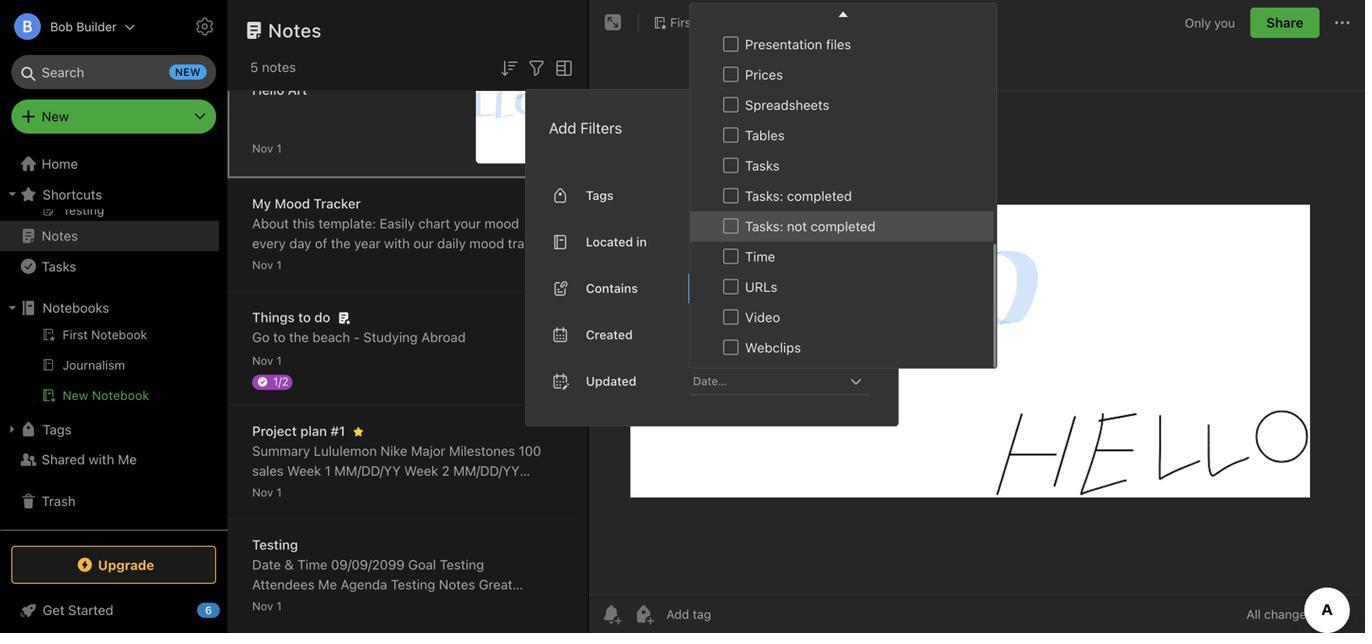Task type: describe. For each thing, give the bounding box(es) containing it.
items
[[295, 597, 329, 613]]

get
[[43, 603, 65, 618]]

notebook for first notebook
[[699, 15, 755, 29]]

out
[[325, 617, 345, 633]]

my
[[252, 196, 271, 212]]

tasks inside button
[[42, 259, 76, 274]]

-
[[354, 330, 360, 345]]

add filters image
[[525, 57, 548, 79]]

1 horizontal spatial the
[[331, 236, 351, 251]]

changes
[[1265, 607, 1314, 622]]

this
[[293, 216, 315, 231]]

every
[[252, 236, 286, 251]]

clean
[[434, 597, 469, 613]]

09/09/2099
[[331, 557, 405, 573]]

sales
[[252, 463, 284, 479]]

1 up the mood
[[277, 142, 282, 155]]

 Date picker field
[[690, 368, 887, 395]]

year
[[354, 236, 381, 251]]

me inside testing date & time 09/09/2099 goal testing attendees me agenda testing notes great action items assignee status clean up meeting notes send out meeting notes and actio...
[[318, 577, 337, 593]]

Select119 checkbox
[[724, 36, 739, 52]]

upgrade
[[98, 557, 154, 573]]

attendees
[[252, 577, 315, 593]]

new notebook
[[63, 388, 149, 403]]

new search field
[[25, 55, 207, 89]]

new notebook group
[[0, 323, 219, 414]]

1 vertical spatial 2
[[395, 503, 403, 519]]

0 vertical spatial tasks
[[745, 158, 780, 174]]

only you
[[1185, 15, 1236, 30]]

first
[[671, 15, 696, 29]]

day
[[289, 236, 311, 251]]

tasks: for tasks: not completed
[[745, 219, 784, 234]]

Select128 checkbox
[[724, 309, 739, 325]]

with inside shared with me link
[[89, 452, 114, 468]]

click to collapse image
[[221, 598, 235, 621]]

tree containing home
[[0, 27, 228, 529]]

presentation files
[[745, 37, 852, 52]]

tracker
[[314, 196, 361, 212]]

get started
[[43, 603, 113, 618]]

le...
[[493, 503, 519, 519]]

trash link
[[0, 487, 219, 517]]

date
[[252, 557, 281, 573]]

phone numbers
[[745, 6, 841, 22]]

home link
[[0, 149, 228, 179]]

beach
[[313, 330, 350, 345]]

Select122 checkbox
[[724, 127, 739, 143]]

share
[[1267, 15, 1304, 30]]

files
[[826, 37, 852, 52]]

contains
[[586, 281, 638, 295]]

5 inside summary lululemon nike major milestones 100 sales week 1 mm/dd/yy week 2 mm/dd/yy week 3 mm/dd/yy week 4 mm/dd/yy week 5 mm/dd/yy task 1 task 2 task 3 task 4 le...
[[529, 483, 537, 499]]

send
[[290, 617, 321, 633]]

video
[[745, 310, 781, 325]]

week down nike
[[372, 483, 406, 499]]

presentation
[[745, 37, 823, 52]]

upgrade button
[[11, 546, 216, 584]]

new for new
[[42, 109, 69, 124]]

in
[[637, 235, 647, 249]]

to for the
[[273, 330, 286, 345]]

about
[[252, 216, 289, 231]]

things
[[252, 310, 295, 325]]

1 up 1/2 on the left bottom of the page
[[277, 354, 282, 368]]

0 vertical spatial mood
[[485, 216, 519, 231]]

tags inside "button"
[[43, 422, 72, 437]]

Select123 checkbox
[[724, 158, 739, 173]]

spreadsheets
[[745, 97, 830, 113]]

background
[[277, 276, 350, 291]]

art
[[288, 82, 307, 98]]

Contains field
[[690, 275, 870, 302]]

goal
[[408, 557, 436, 573]]

shortcuts
[[43, 187, 102, 202]]

1 task from the left
[[322, 503, 350, 519]]

our
[[414, 236, 434, 251]]

1 vertical spatial meeting
[[349, 617, 398, 633]]

1 nov 1 from the top
[[252, 142, 282, 155]]

notes inside testing date & time 09/09/2099 goal testing attendees me agenda testing notes great action items assignee status clean up meeting notes send out meeting notes and actio...
[[439, 577, 475, 593]]

1 down sales
[[277, 486, 282, 499]]

1 horizontal spatial 4
[[481, 503, 490, 519]]

hello
[[252, 82, 284, 98]]

Add tag field
[[665, 607, 807, 623]]

new for new notebook
[[63, 388, 89, 403]]

nike
[[381, 443, 408, 459]]

View options field
[[548, 55, 576, 79]]

about this template: easily chart your mood every day of the year with our daily mood track er template. click each square to change the cell background accordin...
[[252, 216, 545, 291]]

shared
[[42, 452, 85, 468]]

go
[[252, 330, 270, 345]]

cell
[[252, 276, 273, 291]]

things to do
[[252, 310, 331, 325]]

0 vertical spatial tags
[[586, 188, 614, 203]]

0 vertical spatial 2
[[442, 463, 450, 479]]

settings image
[[193, 15, 216, 38]]

track
[[508, 236, 545, 251]]

milestones
[[449, 443, 515, 459]]

 input text field
[[691, 275, 845, 301]]

1 nov from the top
[[252, 142, 273, 155]]

saved
[[1317, 607, 1351, 622]]

1 vertical spatial completed
[[811, 219, 876, 234]]

not
[[787, 219, 807, 234]]

up
[[473, 597, 488, 613]]

status
[[391, 597, 431, 613]]

notebook for new notebook
[[92, 388, 149, 403]]

Select124 checkbox
[[724, 188, 739, 203]]

week down summary
[[287, 463, 321, 479]]

do
[[315, 310, 331, 325]]

1 vertical spatial mood
[[470, 236, 504, 251]]

&
[[285, 557, 294, 573]]

notes down status
[[402, 617, 436, 633]]

expand notebooks image
[[5, 301, 20, 316]]

updated
[[586, 374, 637, 388]]

each
[[363, 256, 393, 271]]

0 vertical spatial notes
[[268, 19, 322, 41]]

bob builder
[[50, 19, 117, 34]]

1 down every
[[277, 258, 282, 272]]

accordin...
[[353, 276, 418, 291]]

webclips
[[745, 340, 801, 356]]

your
[[454, 216, 481, 231]]

home
[[42, 156, 78, 172]]

new notebook button
[[0, 384, 219, 407]]

expand note image
[[602, 11, 625, 34]]

notebooks
[[43, 300, 109, 316]]

more actions image
[[1332, 11, 1354, 34]]

add
[[549, 119, 577, 137]]

and
[[440, 617, 462, 633]]

template:
[[319, 216, 376, 231]]



Task type: locate. For each thing, give the bounding box(es) containing it.
1 up 09/09/2099
[[354, 503, 360, 519]]

1 vertical spatial 4
[[481, 503, 490, 519]]

tags up the located
[[586, 188, 614, 203]]

nov 1 up cell at the left top of the page
[[252, 258, 282, 272]]

nov up cell at the left top of the page
[[252, 258, 273, 272]]

1 vertical spatial tags
[[43, 422, 72, 437]]

2 horizontal spatial notes
[[439, 577, 475, 593]]

nov 1 for summary lululemon nike major milestones 100 sales week 1 mm/dd/yy week 2 mm/dd/yy week 3 mm/dd/yy week 4 mm/dd/yy week 5 mm/dd/yy task 1 task 2 task 3 task 4 le...
[[252, 486, 282, 499]]

share button
[[1251, 8, 1320, 38]]

mood up the change
[[470, 236, 504, 251]]

0 horizontal spatial 5
[[250, 59, 258, 75]]

add a reminder image
[[600, 603, 623, 626]]

first notebook button
[[647, 9, 762, 36]]

with down easily
[[384, 236, 410, 251]]

studying
[[364, 330, 418, 345]]

1 horizontal spatial 5
[[529, 483, 537, 499]]

notes inside tree
[[42, 228, 78, 244]]

2 down major in the left of the page
[[442, 463, 450, 479]]

5
[[250, 59, 258, 75], [529, 483, 537, 499]]

0 vertical spatial testing
[[252, 537, 298, 553]]

0 vertical spatial meeting
[[492, 597, 542, 613]]

Help and Learning task checklist field
[[0, 596, 228, 626]]

4 down major in the left of the page
[[409, 483, 418, 499]]

tags button
[[0, 414, 219, 445]]

Account field
[[0, 8, 136, 46]]

Select125 checkbox
[[724, 218, 739, 234]]

1 horizontal spatial notebook
[[699, 15, 755, 29]]

notes up clean
[[439, 577, 475, 593]]

nov down go
[[252, 354, 273, 368]]

tasks: for tasks: completed
[[745, 188, 784, 204]]

testing up great
[[440, 557, 484, 573]]

major
[[411, 443, 446, 459]]

1 vertical spatial notes
[[42, 228, 78, 244]]

nov 1
[[252, 142, 282, 155], [252, 258, 282, 272], [252, 354, 282, 368], [252, 486, 282, 499], [252, 600, 282, 613]]

to inside about this template: easily chart your mood every day of the year with our daily mood track er template. click each square to change the cell background accordin...
[[442, 256, 454, 271]]

tasks
[[745, 158, 780, 174], [42, 259, 76, 274]]

shortcuts button
[[0, 179, 219, 210]]

nov 1 down go
[[252, 354, 282, 368]]

1 horizontal spatial tags
[[586, 188, 614, 203]]

5 nov from the top
[[252, 600, 273, 613]]

note window element
[[589, 0, 1366, 634]]

tasks: right select124 option
[[745, 188, 784, 204]]

tasks up notebooks
[[42, 259, 76, 274]]

actio...
[[466, 617, 507, 633]]

filters
[[581, 119, 623, 137]]

Select127 checkbox
[[724, 279, 739, 294]]

1 vertical spatial notebook
[[92, 388, 149, 403]]

1 horizontal spatial time
[[745, 249, 776, 265]]

add tag image
[[633, 603, 655, 626]]

0 horizontal spatial tags
[[43, 422, 72, 437]]

Search text field
[[25, 55, 203, 89]]

3 down summary
[[290, 483, 298, 499]]

3 nov 1 from the top
[[252, 354, 282, 368]]

notebook up select119 checkbox
[[699, 15, 755, 29]]

1 vertical spatial to
[[298, 310, 311, 325]]

chart
[[419, 216, 450, 231]]

Select118 checkbox
[[724, 6, 739, 21]]

testing date & time 09/09/2099 goal testing attendees me agenda testing notes great action items assignee status clean up meeting notes send out meeting notes and actio...
[[252, 537, 542, 633]]

with inside about this template: easily chart your mood every day of the year with our daily mood track er template. click each square to change the cell background accordin...
[[384, 236, 410, 251]]

to for do
[[298, 310, 311, 325]]

new up home
[[42, 109, 69, 124]]

0 vertical spatial 5
[[250, 59, 258, 75]]

urls
[[745, 279, 778, 295]]

task down lululemon in the left bottom of the page
[[322, 503, 350, 519]]

Select126 checkbox
[[724, 249, 739, 264]]

project
[[252, 423, 297, 439]]

0 vertical spatial 3
[[290, 483, 298, 499]]

new up tags "button"
[[63, 388, 89, 403]]

click
[[329, 256, 360, 271]]

2 task from the left
[[363, 503, 391, 519]]

new
[[175, 66, 201, 78]]

1 vertical spatial the
[[506, 256, 526, 271]]

1 horizontal spatial tasks
[[745, 158, 780, 174]]

square
[[396, 256, 438, 271]]

3 down major in the left of the page
[[438, 503, 446, 519]]

1 down lululemon in the left bottom of the page
[[325, 463, 331, 479]]

2 down nike
[[395, 503, 403, 519]]

testing up the "date"
[[252, 537, 298, 553]]

2 vertical spatial to
[[273, 330, 286, 345]]

me down tags "button"
[[118, 452, 137, 468]]

nov down sales
[[252, 486, 273, 499]]

1
[[277, 142, 282, 155], [277, 258, 282, 272], [277, 354, 282, 368], [325, 463, 331, 479], [277, 486, 282, 499], [354, 503, 360, 519], [277, 600, 282, 613]]

testing up status
[[391, 577, 436, 593]]

4 task from the left
[[450, 503, 478, 519]]

nov 1 down sales
[[252, 486, 282, 499]]

tasks down tables
[[745, 158, 780, 174]]

project plan #1
[[252, 423, 345, 439]]

thumbnail image
[[476, 80, 560, 164]]

notes
[[262, 59, 296, 75], [252, 617, 286, 633], [402, 617, 436, 633]]

mood up the 'track'
[[485, 216, 519, 231]]

new inside button
[[63, 388, 89, 403]]

1 horizontal spatial testing
[[391, 577, 436, 593]]

me
[[118, 452, 137, 468], [318, 577, 337, 593]]

0 vertical spatial to
[[442, 256, 454, 271]]

3 task from the left
[[406, 503, 434, 519]]

task left le...
[[450, 503, 478, 519]]

only
[[1185, 15, 1212, 30]]

5 up hello
[[250, 59, 258, 75]]

row group containing phone numbers
[[690, 0, 994, 368]]

phone
[[745, 6, 784, 22]]

week down major in the left of the page
[[404, 463, 439, 479]]

new
[[42, 109, 69, 124], [63, 388, 89, 403]]

nov 1 for about this template: easily chart your mood every day of the year with our daily mood track er template. click each square to change the cell background accordin...
[[252, 258, 282, 272]]

3 nov from the top
[[252, 354, 273, 368]]

0 horizontal spatial to
[[273, 330, 286, 345]]

5 down 100
[[529, 483, 537, 499]]

1 vertical spatial new
[[63, 388, 89, 403]]

to down 'daily'
[[442, 256, 454, 271]]

0 horizontal spatial the
[[289, 330, 309, 345]]

nov 1 for date & time 09/09/2099 goal testing attendees me agenda testing notes great action items assignee status clean up meeting notes send out meeting notes and actio...
[[252, 600, 282, 613]]

nov 1 down attendees
[[252, 600, 282, 613]]

1 down attendees
[[277, 600, 282, 613]]

assignee
[[332, 597, 388, 613]]

0 horizontal spatial time
[[297, 557, 328, 573]]

nov for date & time 09/09/2099 goal testing attendees me agenda testing notes great action items assignee status clean up meeting notes send out meeting notes and actio...
[[252, 600, 273, 613]]

tasks: left not
[[745, 219, 784, 234]]

2 nov 1 from the top
[[252, 258, 282, 272]]

builder
[[76, 19, 117, 34]]

mood
[[485, 216, 519, 231], [470, 236, 504, 251]]

1 vertical spatial tasks
[[42, 259, 76, 274]]

notebook inside group
[[92, 388, 149, 403]]

nov down attendees
[[252, 600, 273, 613]]

week up le...
[[491, 483, 525, 499]]

0 vertical spatial time
[[745, 249, 776, 265]]

lululemon
[[314, 443, 377, 459]]

1 horizontal spatial meeting
[[492, 597, 542, 613]]

nov 1 up my
[[252, 142, 282, 155]]

summary
[[252, 443, 310, 459]]

task up 09/09/2099
[[363, 503, 391, 519]]

action
[[252, 597, 291, 613]]

me up items at left
[[318, 577, 337, 593]]

group
[[0, 57, 219, 229]]

0 vertical spatial notebook
[[699, 15, 755, 29]]

4 nov from the top
[[252, 486, 273, 499]]

time right select126 option
[[745, 249, 776, 265]]

easily
[[380, 216, 415, 231]]

daily
[[437, 236, 466, 251]]

tables
[[745, 128, 785, 143]]

2 horizontal spatial to
[[442, 256, 454, 271]]

week
[[287, 463, 321, 479], [404, 463, 439, 479], [252, 483, 286, 499], [372, 483, 406, 499], [491, 483, 525, 499]]

0 vertical spatial new
[[42, 109, 69, 124]]

meeting down assignee
[[349, 617, 398, 633]]

week down sales
[[252, 483, 286, 499]]

go to the beach - studying abroad
[[252, 330, 466, 345]]

3
[[290, 483, 298, 499], [438, 503, 446, 519]]

2 horizontal spatial the
[[506, 256, 526, 271]]

Select129 checkbox
[[724, 340, 739, 355]]

4
[[409, 483, 418, 499], [481, 503, 490, 519]]

tags up shared
[[43, 422, 72, 437]]

plan
[[300, 423, 327, 439]]

time inside testing date & time 09/09/2099 goal testing attendees me agenda testing notes great action items assignee status clean up meeting notes send out meeting notes and actio...
[[297, 557, 328, 573]]

1 horizontal spatial notes
[[268, 19, 322, 41]]

1 horizontal spatial me
[[318, 577, 337, 593]]

1 vertical spatial 3
[[438, 503, 446, 519]]

0 horizontal spatial meeting
[[349, 617, 398, 633]]

you
[[1215, 15, 1236, 30]]

task up goal
[[406, 503, 434, 519]]

1 horizontal spatial 3
[[438, 503, 446, 519]]

100
[[519, 443, 541, 459]]

to right go
[[273, 330, 286, 345]]

first notebook
[[671, 15, 755, 29]]

the right of
[[331, 236, 351, 251]]

2 tasks: from the top
[[745, 219, 784, 234]]

completed up tasks: not completed
[[787, 188, 852, 204]]

er
[[252, 236, 545, 271]]

new inside popup button
[[42, 109, 69, 124]]

all changes saved
[[1247, 607, 1351, 622]]

row group
[[690, 0, 994, 368]]

the down the 'track'
[[506, 256, 526, 271]]

1 vertical spatial 5
[[529, 483, 537, 499]]

expand tags image
[[5, 422, 20, 437]]

prices
[[745, 67, 783, 83]]

0 vertical spatial 4
[[409, 483, 418, 499]]

2 horizontal spatial testing
[[440, 557, 484, 573]]

time right &
[[297, 557, 328, 573]]

tree
[[0, 27, 228, 529]]

notebook up tags "button"
[[92, 388, 149, 403]]

nov for summary lululemon nike major milestones 100 sales week 1 mm/dd/yy week 2 mm/dd/yy week 3 mm/dd/yy week 4 mm/dd/yy week 5 mm/dd/yy task 1 task 2 task 3 task 4 le...
[[252, 486, 273, 499]]

mood
[[275, 196, 310, 212]]

More actions field
[[1332, 8, 1354, 38]]

my mood tracker
[[252, 196, 361, 212]]

5 notes
[[250, 59, 296, 75]]

0 horizontal spatial 4
[[409, 483, 418, 499]]

shared with me link
[[0, 445, 219, 475]]

notes up 5 notes
[[268, 19, 322, 41]]

notes link
[[0, 221, 219, 251]]

Sort options field
[[498, 55, 521, 79]]

notebook inside note window element
[[699, 15, 755, 29]]

all
[[1247, 607, 1261, 622]]

#1
[[331, 423, 345, 439]]

Select120 checkbox
[[724, 67, 739, 82]]

0 horizontal spatial notebook
[[92, 388, 149, 403]]

with
[[384, 236, 410, 251], [89, 452, 114, 468]]

notes down shortcuts
[[42, 228, 78, 244]]

shared with me
[[42, 452, 137, 468]]

1 horizontal spatial to
[[298, 310, 311, 325]]

completed right not
[[811, 219, 876, 234]]

Select121 checkbox
[[724, 97, 739, 112]]

change
[[457, 256, 503, 271]]

0 vertical spatial completed
[[787, 188, 852, 204]]

nov
[[252, 142, 273, 155], [252, 258, 273, 272], [252, 354, 273, 368], [252, 486, 273, 499], [252, 600, 273, 613]]

me inside tree
[[118, 452, 137, 468]]

2 vertical spatial notes
[[439, 577, 475, 593]]

2 vertical spatial the
[[289, 330, 309, 345]]

tasks button
[[0, 251, 219, 282]]

summary lululemon nike major milestones 100 sales week 1 mm/dd/yy week 2 mm/dd/yy week 3 mm/dd/yy week 4 mm/dd/yy week 5 mm/dd/yy task 1 task 2 task 3 task 4 le...
[[252, 443, 541, 519]]

6
[[205, 605, 212, 617]]

group inside tree
[[0, 57, 219, 229]]

5 nov 1 from the top
[[252, 600, 282, 613]]

4 left le...
[[481, 503, 490, 519]]

2 nov from the top
[[252, 258, 273, 272]]

0 horizontal spatial me
[[118, 452, 137, 468]]

located
[[586, 235, 633, 249]]

the down things to do
[[289, 330, 309, 345]]

1 vertical spatial me
[[318, 577, 337, 593]]

to left do
[[298, 310, 311, 325]]

1 vertical spatial tasks:
[[745, 219, 784, 234]]

1 vertical spatial testing
[[440, 557, 484, 573]]

created
[[586, 328, 633, 342]]

1 tasks: from the top
[[745, 188, 784, 204]]

0 horizontal spatial notes
[[42, 228, 78, 244]]

0 horizontal spatial testing
[[252, 537, 298, 553]]

notebooks link
[[0, 293, 219, 323]]

0 vertical spatial tasks:
[[745, 188, 784, 204]]

Note Editor text field
[[589, 91, 1366, 595]]

1 vertical spatial time
[[297, 557, 328, 573]]

2
[[442, 463, 450, 479], [395, 503, 403, 519]]

0 vertical spatial me
[[118, 452, 137, 468]]

0 horizontal spatial 2
[[395, 503, 403, 519]]

0 horizontal spatial 3
[[290, 483, 298, 499]]

agenda
[[341, 577, 387, 593]]

numbers
[[788, 6, 841, 22]]

new button
[[11, 100, 216, 134]]

hello art
[[252, 82, 307, 98]]

tags
[[586, 188, 614, 203], [43, 422, 72, 437]]

notebook
[[699, 15, 755, 29], [92, 388, 149, 403]]

0 horizontal spatial tasks
[[42, 259, 76, 274]]

2 vertical spatial testing
[[391, 577, 436, 593]]

0 horizontal spatial with
[[89, 452, 114, 468]]

1 horizontal spatial with
[[384, 236, 410, 251]]

notes up hello art
[[262, 59, 296, 75]]

0 vertical spatial with
[[384, 236, 410, 251]]

1 vertical spatial with
[[89, 452, 114, 468]]

tasks: completed
[[745, 188, 852, 204]]

with down tags "button"
[[89, 452, 114, 468]]

nov up my
[[252, 142, 273, 155]]

Add filters field
[[525, 55, 548, 79]]

notes down action
[[252, 617, 286, 633]]

meeting down great
[[492, 597, 542, 613]]

0 vertical spatial the
[[331, 236, 351, 251]]

tasks: not completed
[[745, 219, 876, 234]]

4 nov 1 from the top
[[252, 486, 282, 499]]

date…
[[693, 374, 728, 388]]

nov for about this template: easily chart your mood every day of the year with our daily mood track er template. click each square to change the cell background accordin...
[[252, 258, 273, 272]]

1 horizontal spatial 2
[[442, 463, 450, 479]]

great
[[479, 577, 513, 593]]



Task type: vqa. For each thing, say whether or not it's contained in the screenshot.
assignee
yes



